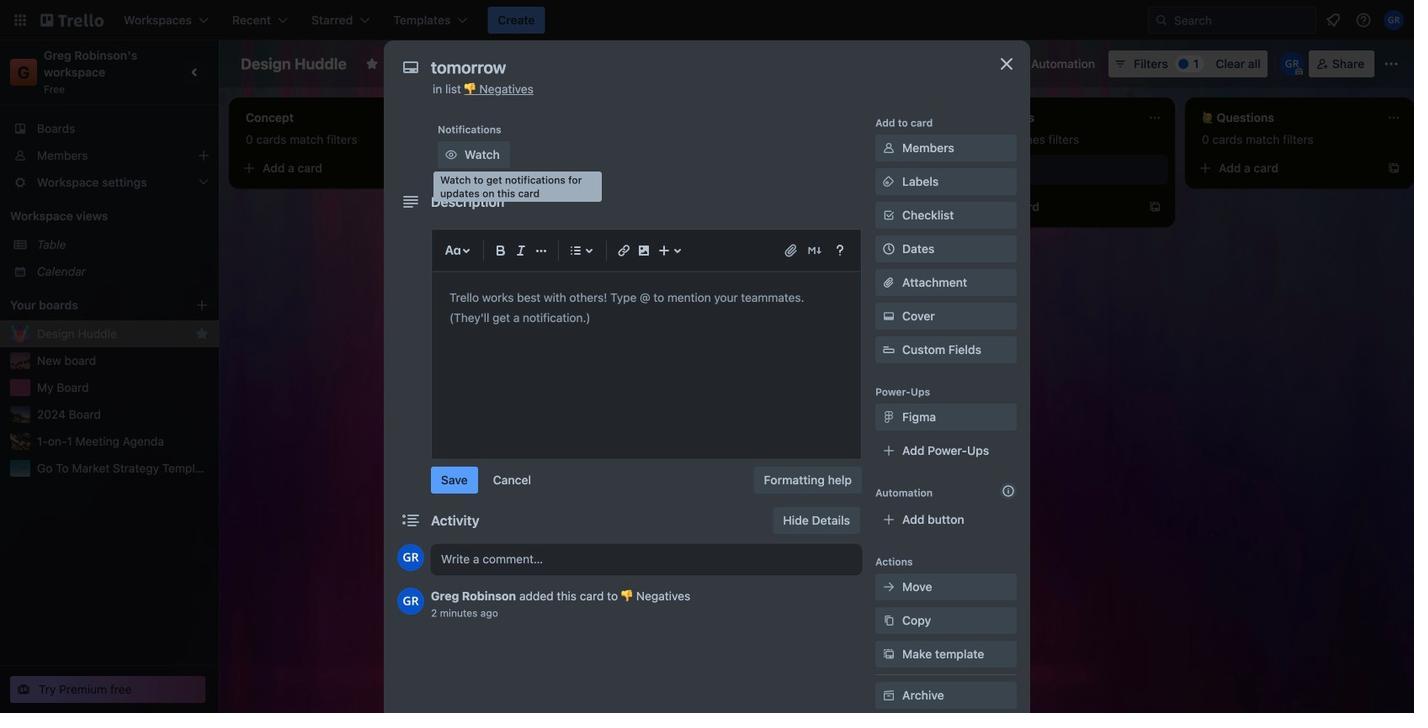 Task type: locate. For each thing, give the bounding box(es) containing it.
Main content area, start typing to enter text. text field
[[450, 288, 844, 328]]

sm image
[[1008, 51, 1031, 74], [443, 146, 460, 163], [881, 173, 898, 190], [881, 409, 898, 426]]

1 horizontal spatial create from template… image
[[1148, 200, 1162, 214]]

attach and insert link image
[[783, 242, 800, 259]]

sm image
[[881, 140, 898, 157], [881, 308, 898, 325], [881, 579, 898, 596], [881, 613, 898, 630], [881, 647, 898, 663], [881, 688, 898, 705]]

5 sm image from the top
[[881, 647, 898, 663]]

None text field
[[423, 52, 978, 83]]

1 horizontal spatial greg robinson (gregrobinson96) image
[[1384, 10, 1404, 30]]

search image
[[1155, 13, 1169, 27]]

0 vertical spatial greg robinson (gregrobinson96) image
[[397, 545, 424, 572]]

bold ⌘b image
[[491, 241, 511, 261]]

6 sm image from the top
[[881, 688, 898, 705]]

more formatting image
[[531, 241, 551, 261]]

2 horizontal spatial create from template… image
[[1388, 162, 1401, 175]]

create from template… image
[[431, 162, 445, 175]]

3 sm image from the top
[[881, 579, 898, 596]]

lists image
[[566, 241, 586, 261]]

create from template… image
[[909, 162, 923, 175], [1388, 162, 1401, 175], [1148, 200, 1162, 214]]

greg robinson (gregrobinson96) image right open information menu image
[[1384, 10, 1404, 30]]

image image
[[634, 241, 654, 261]]

your boards with 6 items element
[[10, 296, 170, 316]]

greg robinson (gregrobinson96) image down search "field"
[[1280, 52, 1304, 76]]

Board name text field
[[232, 51, 355, 77]]

open information menu image
[[1356, 12, 1372, 29]]

1 vertical spatial greg robinson (gregrobinson96) image
[[1280, 52, 1304, 76]]

greg robinson (gregrobinson96) image
[[397, 545, 424, 572], [397, 589, 424, 615]]

greg robinson (gregrobinson96) image
[[1384, 10, 1404, 30], [1280, 52, 1304, 76]]

starred icon image
[[195, 328, 209, 341]]

text formatting group
[[491, 241, 551, 261]]

1 vertical spatial greg robinson (gregrobinson96) image
[[397, 589, 424, 615]]

close dialog image
[[997, 54, 1017, 74]]

primary element
[[0, 0, 1414, 40]]

Search field
[[1169, 8, 1316, 32]]



Task type: describe. For each thing, give the bounding box(es) containing it.
italic ⌘i image
[[511, 241, 531, 261]]

Write a comment text field
[[431, 545, 862, 575]]

1 sm image from the top
[[881, 140, 898, 157]]

2 greg robinson (gregrobinson96) image from the top
[[397, 589, 424, 615]]

add board image
[[195, 299, 209, 312]]

editor toolbar
[[439, 237, 854, 264]]

4 sm image from the top
[[881, 613, 898, 630]]

open help dialog image
[[830, 241, 850, 261]]

show menu image
[[1383, 56, 1400, 72]]

0 notifications image
[[1324, 10, 1344, 30]]

text styles image
[[443, 241, 463, 261]]

star or unstar board image
[[365, 57, 379, 71]]

0 horizontal spatial create from template… image
[[909, 162, 923, 175]]

1 greg robinson (gregrobinson96) image from the top
[[397, 545, 424, 572]]

0 vertical spatial greg robinson (gregrobinson96) image
[[1384, 10, 1404, 30]]

0 horizontal spatial greg robinson (gregrobinson96) image
[[1280, 52, 1304, 76]]

2 sm image from the top
[[881, 308, 898, 325]]

link ⌘k image
[[614, 241, 634, 261]]

view markdown image
[[807, 242, 823, 259]]



Task type: vqa. For each thing, say whether or not it's contained in the screenshot.
0 Notifications icon
yes



